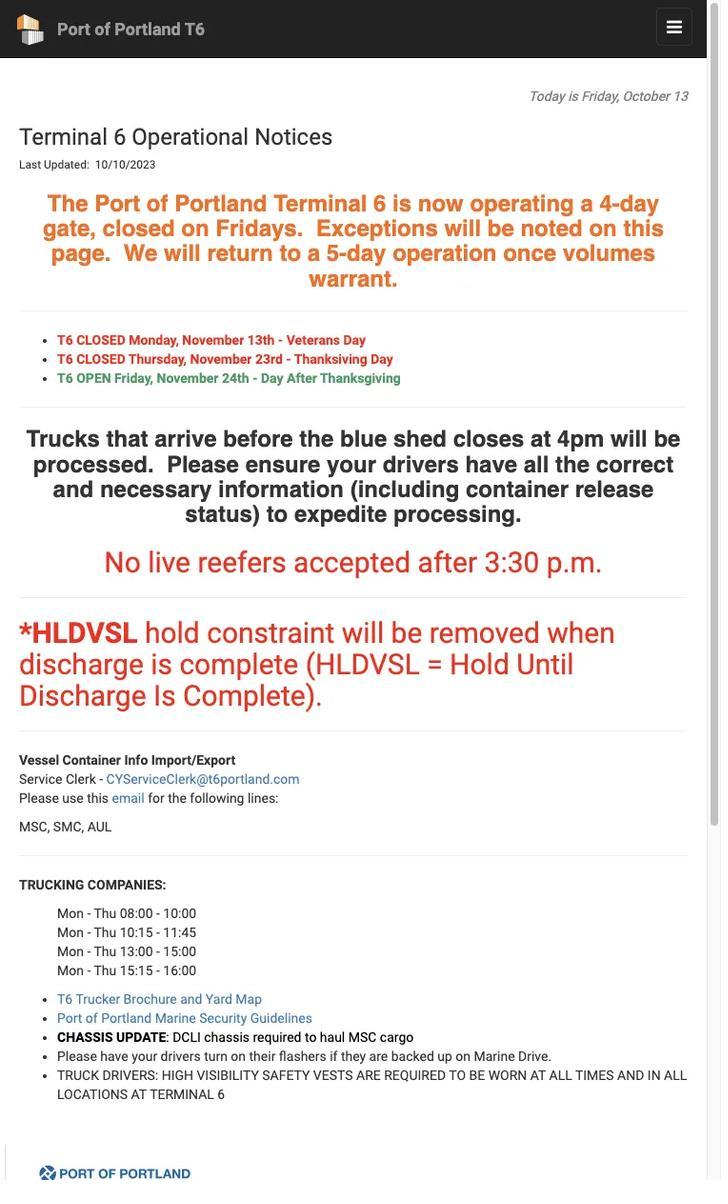 Task type: describe. For each thing, give the bounding box(es) containing it.
fridays
[[216, 215, 297, 242]]

1 horizontal spatial the
[[300, 426, 334, 453]]

notices
[[255, 124, 333, 151]]

2 all from the left
[[664, 1068, 687, 1083]]

msc
[[349, 1030, 377, 1045]]

service
[[19, 772, 62, 787]]

on inside .  exceptions will be noted on this page.  we will return to a 5-day operation once volumes warrant.
[[589, 215, 617, 242]]

use
[[62, 791, 84, 806]]

1 vertical spatial november
[[190, 352, 252, 367]]

at
[[531, 426, 551, 453]]

status)
[[185, 502, 260, 528]]

cyserviceclerk@t6portland.com link
[[106, 772, 300, 787]]

5-
[[327, 241, 347, 267]]

6 inside the port of portland terminal 6 is now operating a 4-day gate, closed on
[[374, 190, 386, 217]]

=
[[427, 648, 443, 681]]

4pm
[[558, 426, 605, 453]]

required
[[253, 1030, 302, 1045]]

your inside t6 trucker brochure and yard map port of portland marine security guidelines chassis update : dcli chassis required to haul msc cargo please have your drivers turn on their flashers if they are backed up on marine drive. truck drivers: high visibility safety vests are required to be worn at all times and in all locations at terminal 6
[[132, 1049, 157, 1064]]

are
[[356, 1068, 381, 1083]]

- right 13th
[[278, 333, 283, 348]]

they
[[341, 1049, 366, 1064]]

reefers
[[198, 546, 287, 579]]

blue
[[340, 426, 387, 453]]

email link
[[112, 791, 145, 806]]

now
[[418, 190, 464, 217]]

on inside the port of portland terminal 6 is now operating a 4-day gate, closed on
[[181, 215, 209, 242]]

locations
[[57, 1087, 128, 1102]]

thanksgiving
[[320, 371, 401, 386]]

0 vertical spatial november
[[182, 333, 244, 348]]

visibility
[[197, 1068, 259, 1083]]

13
[[673, 89, 688, 104]]

october
[[623, 89, 670, 104]]

information
[[218, 476, 344, 503]]

today
[[529, 89, 565, 104]]

6 inside terminal 6 operational notices last updated:  10/10/2023
[[113, 124, 126, 151]]

accepted
[[294, 546, 411, 579]]

- down trucking companies:
[[87, 906, 91, 921]]

no live reefers accepted after 3:30 p.m.
[[104, 546, 603, 579]]

correct
[[596, 451, 674, 478]]

import/export
[[151, 753, 236, 768]]

(including
[[350, 476, 460, 503]]

shed
[[394, 426, 447, 453]]

port inside the port of portland terminal 6 is now operating a 4-day gate, closed on
[[94, 190, 140, 217]]

- left 11:45
[[156, 925, 160, 940]]

(hldvsl
[[306, 648, 420, 681]]

chassis
[[57, 1030, 113, 1045]]

15:00
[[163, 944, 196, 959]]

this inside .  exceptions will be noted on this page.  we will return to a 5-day operation once volumes warrant.
[[624, 215, 664, 242]]

closed
[[103, 215, 175, 242]]

portland inside the port of portland terminal 6 is now operating a 4-day gate, closed on
[[175, 190, 267, 217]]

- left 16:00
[[156, 963, 160, 978]]

port of portland t6 image
[[39, 1165, 192, 1181]]

- left 10:15
[[87, 925, 91, 940]]

3:30
[[485, 546, 540, 579]]

- right 23rd
[[286, 352, 291, 367]]

10:15
[[120, 925, 153, 940]]

of inside the port of portland terminal 6 is now operating a 4-day gate, closed on
[[147, 190, 168, 217]]

chassis
[[204, 1030, 250, 1045]]

on up the visibility
[[231, 1049, 246, 1064]]

security
[[199, 1011, 247, 1026]]

turn
[[204, 1049, 228, 1064]]

- inside vessel container info import/export service clerk - cyserviceclerk@t6portland.com please use this email for the following lines:
[[99, 772, 103, 787]]

the port of portland terminal 6 is now operating a 4-day gate, closed on
[[43, 190, 660, 242]]

port inside t6 trucker brochure and yard map port of portland marine security guidelines chassis update : dcli chassis required to haul msc cargo please have your drivers turn on their flashers if they are backed up on marine drive. truck drivers: high visibility safety vests are required to be worn at all times and in all locations at terminal 6
[[57, 1011, 82, 1026]]

1 horizontal spatial at
[[531, 1068, 546, 1083]]

cyserviceclerk@t6portland.com
[[106, 772, 300, 787]]

4-
[[600, 190, 620, 217]]

the
[[47, 190, 88, 217]]

t6 inside t6 trucker brochure and yard map port of portland marine security guidelines chassis update : dcli chassis required to haul msc cargo please have your drivers turn on their flashers if they are backed up on marine drive. truck drivers: high visibility safety vests are required to be worn at all times and in all locations at terminal 6
[[57, 992, 73, 1007]]

hold
[[145, 616, 200, 650]]

and inside t6 trucker brochure and yard map port of portland marine security guidelines chassis update : dcli chassis required to haul msc cargo please have your drivers turn on their flashers if they are backed up on marine drive. truck drivers: high visibility safety vests are required to be worn at all times and in all locations at terminal 6
[[180, 992, 202, 1007]]

are
[[369, 1049, 388, 1064]]

will right we
[[164, 241, 201, 267]]

13th
[[248, 333, 275, 348]]

0 vertical spatial friday,
[[582, 89, 619, 104]]

mon - thu 08:00 - 10:00 mon - thu 10:15 - 11:45 mon - thu 13:00 - 15:00 mon - thu 15:15 - 16:00
[[57, 906, 196, 978]]

noted
[[521, 215, 583, 242]]

map
[[236, 992, 262, 1007]]

companies:
[[88, 877, 166, 893]]

2 vertical spatial november
[[157, 371, 219, 386]]

cargo
[[380, 1030, 414, 1045]]

*hldvsl
[[19, 616, 138, 650]]

24th
[[222, 371, 249, 386]]

day inside the port of portland terminal 6 is now operating a 4-day gate, closed on
[[620, 190, 660, 217]]

to inside .  exceptions will be noted on this page.  we will return to a 5-day operation once volumes warrant.
[[280, 241, 301, 267]]

gate,
[[43, 215, 96, 242]]

following
[[190, 791, 244, 806]]

operation
[[393, 241, 497, 267]]

portland inside t6 trucker brochure and yard map port of portland marine security guidelines chassis update : dcli chassis required to haul msc cargo please have your drivers turn on their flashers if they are backed up on marine drive. truck drivers: high visibility safety vests are required to be worn at all times and in all locations at terminal 6
[[101, 1011, 152, 1026]]

exceptions
[[316, 215, 438, 242]]

- left the 15:00
[[156, 944, 160, 959]]

return
[[207, 241, 273, 267]]

up
[[438, 1049, 453, 1064]]

thursday,
[[128, 352, 187, 367]]

please inside 'trucks that arrive before the blue shed closes at 4pm will be processed.  please ensure your drivers have all the correct and necessary information (including container release status) to expedite processing.'
[[167, 451, 239, 478]]

please inside t6 trucker brochure and yard map port of portland marine security guidelines chassis update : dcli chassis required to haul msc cargo please have your drivers turn on their flashers if they are backed up on marine drive. truck drivers: high visibility safety vests are required to be worn at all times and in all locations at terminal 6
[[57, 1049, 97, 1064]]

terminal inside terminal 6 operational notices last updated:  10/10/2023
[[19, 124, 108, 151]]

removed
[[430, 616, 540, 650]]

email
[[112, 791, 145, 806]]

times
[[576, 1068, 614, 1083]]

:
[[166, 1030, 169, 1045]]

be inside hold constraint will be removed when discharge is complete (hldvsl = hold until discharge is complete).
[[391, 616, 423, 650]]

volumes
[[563, 241, 656, 267]]

vests
[[313, 1068, 353, 1083]]

0 horizontal spatial day
[[261, 371, 284, 386]]

3 mon from the top
[[57, 944, 84, 959]]

port of portland t6 link
[[0, 10, 216, 57]]

drivers inside t6 trucker brochure and yard map port of portland marine security guidelines chassis update : dcli chassis required to haul msc cargo please have your drivers turn on their flashers if they are backed up on marine drive. truck drivers: high visibility safety vests are required to be worn at all times and in all locations at terminal 6
[[161, 1049, 201, 1064]]

after
[[287, 371, 317, 386]]

10:00
[[163, 906, 196, 921]]

complete).
[[183, 679, 323, 713]]

brochure
[[124, 992, 177, 1007]]

will left once
[[444, 215, 481, 242]]

4 mon from the top
[[57, 963, 84, 978]]

flashers
[[279, 1049, 327, 1064]]

terminal inside the port of portland terminal 6 is now operating a 4-day gate, closed on
[[274, 190, 367, 217]]

before
[[223, 426, 293, 453]]

and
[[618, 1068, 645, 1083]]



Task type: locate. For each thing, give the bounding box(es) containing it.
0 horizontal spatial all
[[549, 1068, 573, 1083]]

1 horizontal spatial is
[[393, 190, 412, 217]]

thu up trucker
[[94, 963, 116, 978]]

4 thu from the top
[[94, 963, 116, 978]]

on right up
[[456, 1049, 471, 1064]]

your inside 'trucks that arrive before the blue shed closes at 4pm will be processed.  please ensure your drivers have all the correct and necessary information (including container release status) to expedite processing.'
[[327, 451, 376, 478]]

1 horizontal spatial this
[[624, 215, 664, 242]]

info
[[124, 753, 148, 768]]

lines:
[[248, 791, 279, 806]]

6 up 10/10/2023
[[113, 124, 126, 151]]

0 horizontal spatial your
[[132, 1049, 157, 1064]]

is inside the port of portland terminal 6 is now operating a 4-day gate, closed on
[[393, 190, 412, 217]]

drivers:
[[102, 1068, 158, 1083]]

day up thanksgiving on the top
[[371, 352, 393, 367]]

is
[[153, 679, 176, 713]]

0 vertical spatial is
[[568, 89, 578, 104]]

have left all
[[465, 451, 518, 478]]

2 horizontal spatial day
[[371, 352, 393, 367]]

1 mon from the top
[[57, 906, 84, 921]]

t6 trucker brochure and yard map port of portland marine security guidelines chassis update : dcli chassis required to haul msc cargo please have your drivers turn on their flashers if they are backed up on marine drive. truck drivers: high visibility safety vests are required to be worn at all times and in all locations at terminal 6
[[57, 992, 687, 1102]]

thu down trucking companies:
[[94, 906, 116, 921]]

vessel
[[19, 753, 59, 768]]

a left 4-
[[581, 190, 594, 217]]

trucking companies:
[[19, 877, 166, 893]]

0 vertical spatial marine
[[155, 1011, 196, 1026]]

be right 4pm
[[654, 426, 681, 453]]

1 horizontal spatial day
[[620, 190, 660, 217]]

0 vertical spatial 6
[[113, 124, 126, 151]]

to
[[449, 1068, 466, 1083]]

terminal up last
[[19, 124, 108, 151]]

of inside t6 trucker brochure and yard map port of portland marine security guidelines chassis update : dcli chassis required to haul msc cargo please have your drivers turn on their flashers if they are backed up on marine drive. truck drivers: high visibility safety vests are required to be worn at all times and in all locations at terminal 6
[[86, 1011, 98, 1026]]

1 vertical spatial to
[[266, 502, 288, 528]]

0 vertical spatial of
[[95, 19, 110, 39]]

this
[[624, 215, 664, 242], [87, 791, 109, 806]]

1 all from the left
[[549, 1068, 573, 1083]]

arrive
[[155, 426, 217, 453]]

will inside hold constraint will be removed when discharge is complete (hldvsl = hold until discharge is complete).
[[342, 616, 384, 650]]

0 vertical spatial a
[[581, 190, 594, 217]]

1 horizontal spatial a
[[581, 190, 594, 217]]

veterans
[[287, 333, 340, 348]]

all
[[549, 1068, 573, 1083], [664, 1068, 687, 1083]]

0 vertical spatial portland
[[115, 19, 181, 39]]

1 vertical spatial please
[[19, 791, 59, 806]]

6 left now
[[374, 190, 386, 217]]

0 vertical spatial have
[[465, 451, 518, 478]]

drivers up high
[[161, 1049, 201, 1064]]

your down update
[[132, 1049, 157, 1064]]

0 vertical spatial day
[[620, 190, 660, 217]]

the right all
[[556, 451, 590, 478]]

day
[[620, 190, 660, 217], [347, 241, 386, 267]]

discharge
[[19, 648, 144, 681]]

friday, left october
[[582, 89, 619, 104]]

constraint
[[207, 616, 335, 650]]

1 horizontal spatial all
[[664, 1068, 687, 1083]]

day
[[343, 333, 366, 348], [371, 352, 393, 367], [261, 371, 284, 386]]

a
[[581, 190, 594, 217], [308, 241, 320, 267]]

processing.
[[394, 502, 522, 528]]

at down 'drive.'
[[531, 1068, 546, 1083]]

have
[[465, 451, 518, 478], [100, 1049, 128, 1064]]

1 vertical spatial drivers
[[161, 1049, 201, 1064]]

will right 4pm
[[611, 426, 648, 453]]

1 horizontal spatial drivers
[[383, 451, 459, 478]]

1 vertical spatial and
[[180, 992, 202, 1007]]

to
[[280, 241, 301, 267], [266, 502, 288, 528], [305, 1030, 317, 1045]]

marine up the :
[[155, 1011, 196, 1026]]

0 horizontal spatial friday,
[[114, 371, 153, 386]]

thu left 13:00
[[94, 944, 116, 959]]

0 vertical spatial to
[[280, 241, 301, 267]]

complete
[[180, 648, 299, 681]]

1 horizontal spatial your
[[327, 451, 376, 478]]

terminal 6 operational notices last updated:  10/10/2023
[[19, 124, 339, 172]]

2 vertical spatial day
[[261, 371, 284, 386]]

to up flashers
[[305, 1030, 317, 1045]]

all down 'drive.'
[[549, 1068, 573, 1083]]

container
[[62, 753, 121, 768]]

be
[[469, 1068, 485, 1083]]

6
[[113, 124, 126, 151], [374, 190, 386, 217], [218, 1087, 225, 1102]]

on right noted
[[589, 215, 617, 242]]

1 horizontal spatial have
[[465, 451, 518, 478]]

1 vertical spatial day
[[371, 352, 393, 367]]

- right 24th
[[253, 371, 258, 386]]

0 vertical spatial your
[[327, 451, 376, 478]]

monday,
[[129, 333, 179, 348]]

terminal
[[19, 124, 108, 151], [274, 190, 367, 217]]

please up status)
[[167, 451, 239, 478]]

operational
[[132, 124, 249, 151]]

1 vertical spatial marine
[[474, 1049, 515, 1064]]

2 vertical spatial please
[[57, 1049, 97, 1064]]

to down ensure at the left top
[[266, 502, 288, 528]]

1 horizontal spatial friday,
[[582, 89, 619, 104]]

the right "for"
[[168, 791, 187, 806]]

1 vertical spatial a
[[308, 241, 320, 267]]

1 thu from the top
[[94, 906, 116, 921]]

port of portland marine security guidelines link
[[57, 1011, 313, 1026]]

0 vertical spatial at
[[531, 1068, 546, 1083]]

is right today
[[568, 89, 578, 104]]

0 vertical spatial please
[[167, 451, 239, 478]]

p.m.
[[547, 546, 603, 579]]

0 horizontal spatial drivers
[[161, 1049, 201, 1064]]

thu left 10:15
[[94, 925, 116, 940]]

hold constraint will be removed when discharge is complete (hldvsl = hold until discharge is complete).
[[19, 616, 615, 713]]

the inside vessel container info import/export service clerk - cyserviceclerk@t6portland.com please use this email for the following lines:
[[168, 791, 187, 806]]

your up 'expedite' on the top of page
[[327, 451, 376, 478]]

their
[[249, 1049, 276, 1064]]

0 vertical spatial day
[[343, 333, 366, 348]]

2 vertical spatial to
[[305, 1030, 317, 1045]]

this inside vessel container info import/export service clerk - cyserviceclerk@t6portland.com please use this email for the following lines:
[[87, 791, 109, 806]]

- left 13:00
[[87, 944, 91, 959]]

portland
[[115, 19, 181, 39], [175, 190, 267, 217], [101, 1011, 152, 1026]]

0 horizontal spatial marine
[[155, 1011, 196, 1026]]

a left 5-
[[308, 241, 320, 267]]

to inside t6 trucker brochure and yard map port of portland marine security guidelines chassis update : dcli chassis required to haul msc cargo please have your drivers turn on their flashers if they are backed up on marine drive. truck drivers: high visibility safety vests are required to be worn at all times and in all locations at terminal 6
[[305, 1030, 317, 1045]]

smc,
[[53, 819, 84, 835]]

3 thu from the top
[[94, 944, 116, 959]]

worn
[[489, 1068, 527, 1083]]

in
[[648, 1068, 661, 1083]]

0 vertical spatial be
[[488, 215, 514, 242]]

will inside 'trucks that arrive before the blue shed closes at 4pm will be processed.  please ensure your drivers have all the correct and necessary information (including container release status) to expedite processing.'
[[611, 426, 648, 453]]

1 closed from the top
[[76, 333, 126, 348]]

necessary
[[100, 476, 212, 503]]

be inside .  exceptions will be noted on this page.  we will return to a 5-day operation once volumes warrant.
[[488, 215, 514, 242]]

11:45
[[163, 925, 196, 940]]

1 vertical spatial friday,
[[114, 371, 153, 386]]

all right in at the right of the page
[[664, 1068, 687, 1083]]

trucking
[[19, 877, 84, 893]]

after
[[418, 546, 478, 579]]

t6 trucker brochure and yard map link
[[57, 992, 262, 1007]]

friday, down the thursday,
[[114, 371, 153, 386]]

1 vertical spatial this
[[87, 791, 109, 806]]

1 horizontal spatial and
[[180, 992, 202, 1007]]

6 inside t6 trucker brochure and yard map port of portland marine security guidelines chassis update : dcli chassis required to haul msc cargo please have your drivers turn on their flashers if they are backed up on marine drive. truck drivers: high visibility safety vests are required to be worn at all times and in all locations at terminal 6
[[218, 1087, 225, 1102]]

november
[[182, 333, 244, 348], [190, 352, 252, 367], [157, 371, 219, 386]]

2 vertical spatial port
[[57, 1011, 82, 1026]]

0 horizontal spatial have
[[100, 1049, 128, 1064]]

1 vertical spatial of
[[147, 190, 168, 217]]

1 vertical spatial be
[[654, 426, 681, 453]]

6 down the visibility
[[218, 1087, 225, 1102]]

1 vertical spatial port
[[94, 190, 140, 217]]

2 vertical spatial portland
[[101, 1011, 152, 1026]]

and
[[53, 476, 94, 503], [180, 992, 202, 1007]]

.  exceptions will be noted on this page.  we will return to a 5-day operation once volumes warrant.
[[51, 215, 664, 292]]

friday, inside t6 closed monday, november 13th - veterans day t6 closed thursday, november 23rd - thanksiving day t6 open friday, november 24th - day after thanksgiving
[[114, 371, 153, 386]]

be left noted
[[488, 215, 514, 242]]

will down no live reefers accepted after 3:30 p.m.
[[342, 616, 384, 650]]

- left 10:00
[[156, 906, 160, 921]]

to inside 'trucks that arrive before the blue shed closes at 4pm will be processed.  please ensure your drivers have all the correct and necessary information (including container release status) to expedite processing.'
[[266, 502, 288, 528]]

please down service
[[19, 791, 59, 806]]

please up the truck
[[57, 1049, 97, 1064]]

have up drivers:
[[100, 1049, 128, 1064]]

mon
[[57, 906, 84, 921], [57, 925, 84, 940], [57, 944, 84, 959], [57, 963, 84, 978]]

1 vertical spatial terminal
[[274, 190, 367, 217]]

is inside hold constraint will be removed when discharge is complete (hldvsl = hold until discharge is complete).
[[151, 648, 172, 681]]

is left now
[[393, 190, 412, 217]]

2 vertical spatial of
[[86, 1011, 98, 1026]]

high
[[162, 1068, 193, 1083]]

day down 23rd
[[261, 371, 284, 386]]

0 horizontal spatial the
[[168, 791, 187, 806]]

a inside the port of portland terminal 6 is now operating a 4-day gate, closed on
[[581, 190, 594, 217]]

this right 4-
[[624, 215, 664, 242]]

guidelines
[[250, 1011, 313, 1026]]

1 horizontal spatial day
[[343, 333, 366, 348]]

and inside 'trucks that arrive before the blue shed closes at 4pm will be processed.  please ensure your drivers have all the correct and necessary information (including container release status) to expedite processing.'
[[53, 476, 94, 503]]

be left the =
[[391, 616, 423, 650]]

will
[[444, 215, 481, 242], [164, 241, 201, 267], [611, 426, 648, 453], [342, 616, 384, 650]]

0 vertical spatial port
[[57, 19, 90, 39]]

1 vertical spatial closed
[[76, 352, 126, 367]]

- right clerk
[[99, 772, 103, 787]]

1 horizontal spatial be
[[488, 215, 514, 242]]

a inside .  exceptions will be noted on this page.  we will return to a 5-day operation once volumes warrant.
[[308, 241, 320, 267]]

2 vertical spatial be
[[391, 616, 423, 650]]

trucks
[[26, 426, 100, 453]]

0 vertical spatial and
[[53, 476, 94, 503]]

0 horizontal spatial is
[[151, 648, 172, 681]]

2 horizontal spatial 6
[[374, 190, 386, 217]]

0 horizontal spatial a
[[308, 241, 320, 267]]

this right the use
[[87, 791, 109, 806]]

1 vertical spatial day
[[347, 241, 386, 267]]

hold
[[450, 648, 510, 681]]

and up "port of portland marine security guidelines" link at the bottom of the page
[[180, 992, 202, 1007]]

please inside vessel container info import/export service clerk - cyserviceclerk@t6portland.com please use this email for the following lines:
[[19, 791, 59, 806]]

0 horizontal spatial at
[[131, 1087, 147, 1102]]

16:00
[[163, 963, 196, 978]]

thanksiving
[[294, 352, 368, 367]]

1 vertical spatial portland
[[175, 190, 267, 217]]

1 vertical spatial is
[[393, 190, 412, 217]]

of
[[95, 19, 110, 39], [147, 190, 168, 217], [86, 1011, 98, 1026]]

0 vertical spatial this
[[624, 215, 664, 242]]

1 vertical spatial your
[[132, 1049, 157, 1064]]

at down drivers:
[[131, 1087, 147, 1102]]

warrant.
[[309, 266, 398, 292]]

vessel container info import/export service clerk - cyserviceclerk@t6portland.com please use this email for the following lines:
[[19, 753, 300, 806]]

0 horizontal spatial terminal
[[19, 124, 108, 151]]

drivers inside 'trucks that arrive before the blue shed closes at 4pm will be processed.  please ensure your drivers have all the correct and necessary information (including container release status) to expedite processing.'
[[383, 451, 459, 478]]

0 horizontal spatial be
[[391, 616, 423, 650]]

1 horizontal spatial marine
[[474, 1049, 515, 1064]]

have inside 'trucks that arrive before the blue shed closes at 4pm will be processed.  please ensure your drivers have all the correct and necessary information (including container release status) to expedite processing.'
[[465, 451, 518, 478]]

toggle navigation image
[[667, 21, 682, 34]]

day inside .  exceptions will be noted on this page.  we will return to a 5-day operation once volumes warrant.
[[347, 241, 386, 267]]

1 vertical spatial have
[[100, 1049, 128, 1064]]

yard
[[206, 992, 232, 1007]]

to left 5-
[[280, 241, 301, 267]]

2 mon from the top
[[57, 925, 84, 940]]

for
[[148, 791, 165, 806]]

terminal up 5-
[[274, 190, 367, 217]]

t6 inside port of portland t6 link
[[185, 19, 205, 39]]

0 horizontal spatial this
[[87, 791, 109, 806]]

0 horizontal spatial day
[[347, 241, 386, 267]]

0 vertical spatial closed
[[76, 333, 126, 348]]

on right closed
[[181, 215, 209, 242]]

2 vertical spatial is
[[151, 648, 172, 681]]

open
[[76, 371, 111, 386]]

we
[[124, 241, 158, 267]]

2 horizontal spatial be
[[654, 426, 681, 453]]

backed
[[391, 1049, 434, 1064]]

is left complete
[[151, 648, 172, 681]]

0 horizontal spatial 6
[[113, 124, 126, 151]]

1 horizontal spatial 6
[[218, 1087, 225, 1102]]

marine up worn
[[474, 1049, 515, 1064]]

2 thu from the top
[[94, 925, 116, 940]]

the left blue
[[300, 426, 334, 453]]

- up trucker
[[87, 963, 91, 978]]

0 vertical spatial terminal
[[19, 124, 108, 151]]

t6
[[185, 19, 205, 39], [57, 333, 73, 348], [57, 352, 73, 367], [57, 371, 73, 386], [57, 992, 73, 1007]]

operating
[[470, 190, 574, 217]]

be inside 'trucks that arrive before the blue shed closes at 4pm will be processed.  please ensure your drivers have all the correct and necessary information (including container release status) to expedite processing.'
[[654, 426, 681, 453]]

dcli
[[173, 1030, 201, 1045]]

drivers up processing.
[[383, 451, 459, 478]]

1 vertical spatial at
[[131, 1087, 147, 1102]]

closed
[[76, 333, 126, 348], [76, 352, 126, 367]]

2 horizontal spatial is
[[568, 89, 578, 104]]

release
[[575, 476, 654, 503]]

expedite
[[294, 502, 387, 528]]

container
[[466, 476, 569, 503]]

and down trucks
[[53, 476, 94, 503]]

0 horizontal spatial and
[[53, 476, 94, 503]]

trucker
[[76, 992, 120, 1007]]

day up thanksiving
[[343, 333, 366, 348]]

1 horizontal spatial terminal
[[274, 190, 367, 217]]

msc, smc, aul
[[19, 819, 112, 835]]

0 vertical spatial drivers
[[383, 451, 459, 478]]

2 closed from the top
[[76, 352, 126, 367]]

until
[[517, 648, 574, 681]]

discharge
[[19, 679, 146, 713]]

have inside t6 trucker brochure and yard map port of portland marine security guidelines chassis update : dcli chassis required to haul msc cargo please have your drivers turn on their flashers if they are backed up on marine drive. truck drivers: high visibility safety vests are required to be worn at all times and in all locations at terminal 6
[[100, 1049, 128, 1064]]

please
[[167, 451, 239, 478], [19, 791, 59, 806], [57, 1049, 97, 1064]]

2 vertical spatial 6
[[218, 1087, 225, 1102]]

2 horizontal spatial the
[[556, 451, 590, 478]]

truck
[[57, 1068, 99, 1083]]

1 vertical spatial 6
[[374, 190, 386, 217]]

msc,
[[19, 819, 50, 835]]



Task type: vqa. For each thing, say whether or not it's contained in the screenshot.
© 2023 Tideworks Technology. All rights reserved. Forecast® by Tideworks Version 9.5.0.202307122 (07122023-2235) Creating Success ℠
no



